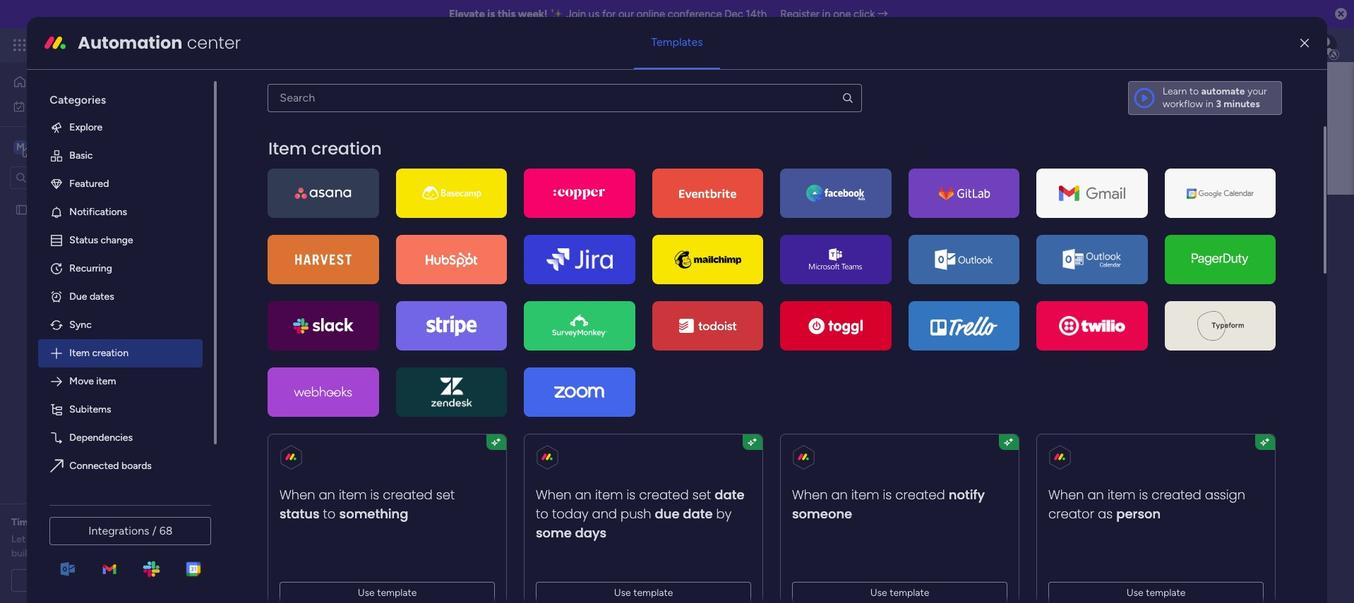 Task type: locate. For each thing, give the bounding box(es) containing it.
0 vertical spatial item creation
[[269, 137, 382, 160]]

boards
[[305, 285, 340, 298], [121, 460, 152, 472]]

main workspace
[[32, 140, 116, 154], [352, 200, 534, 232]]

test list box
[[0, 195, 180, 412]]

item inside when an item is created   set date to today   and   push due date by some days
[[595, 486, 623, 504]]

0 horizontal spatial item creation
[[69, 347, 128, 359]]

item up someone
[[852, 486, 880, 504]]

0 horizontal spatial to
[[323, 505, 336, 523]]

1 vertical spatial item creation
[[69, 347, 128, 359]]

review
[[97, 517, 128, 529], [80, 534, 109, 546]]

1 vertical spatial item
[[69, 347, 90, 359]]

0 horizontal spatial boards
[[121, 460, 152, 472]]

created inside when an item is created   set status to something
[[383, 486, 433, 504]]

to up 'workflow'
[[1190, 85, 1199, 97]]

when up creator
[[1049, 486, 1084, 504]]

when an item is created   set date to today   and   push due date by some days
[[536, 486, 745, 542]]

template for person
[[1146, 587, 1186, 599]]

date left by
[[683, 505, 713, 523]]

1 horizontal spatial date
[[715, 486, 745, 504]]

0 vertical spatial main
[[32, 140, 57, 154]]

1 horizontal spatial item
[[269, 137, 307, 160]]

option down connected boards
[[38, 481, 203, 509]]

created inside when an item is created   assign creator as
[[1152, 486, 1202, 504]]

1 horizontal spatial test
[[290, 351, 309, 363]]

an inside when an item is created   set status to something
[[319, 486, 336, 504]]

1 vertical spatial our
[[28, 534, 43, 546]]

date up by
[[715, 486, 745, 504]]

automate
[[1201, 85, 1245, 97]]

0 horizontal spatial item
[[69, 347, 90, 359]]

work for monday
[[114, 37, 139, 53]]

an up "experts"
[[52, 517, 63, 529]]

0 horizontal spatial main workspace
[[32, 140, 116, 154]]

1 horizontal spatial to
[[536, 505, 549, 523]]

created inside when an item is created   set date to today   and   push due date by some days
[[639, 486, 689, 504]]

connected boards
[[69, 460, 152, 472]]

when up today
[[536, 486, 572, 504]]

option
[[0, 197, 180, 200], [38, 481, 203, 509]]

is for when an item is created   set date to today   and   push due date by some days
[[627, 486, 636, 504]]

automation  center image
[[44, 32, 67, 54]]

in left 3
[[1206, 98, 1214, 110]]

conference
[[668, 8, 722, 20]]

use template button for notify
[[792, 582, 1008, 604]]

set
[[436, 486, 455, 504], [693, 486, 711, 504]]

created up due
[[639, 486, 689, 504]]

test right public board image
[[290, 351, 309, 363]]

this
[[498, 8, 516, 20], [471, 319, 487, 331]]

use for person
[[1127, 587, 1144, 599]]

use template for notify
[[871, 587, 930, 599]]

template
[[377, 587, 417, 599], [634, 587, 673, 599], [890, 587, 930, 599], [1146, 587, 1186, 599]]

is inside when an item is created   set date to today   and   push due date by some days
[[627, 486, 636, 504]]

0 horizontal spatial creation
[[92, 347, 128, 359]]

1 vertical spatial and
[[592, 505, 617, 523]]

0 horizontal spatial date
[[683, 505, 713, 523]]

14th
[[746, 8, 767, 20]]

use for notify
[[871, 587, 888, 599]]

1 use template button from the left
[[280, 582, 495, 604]]

item inside when an item is created   set status to something
[[339, 486, 367, 504]]

an up as
[[1088, 486, 1104, 504]]

when up status
[[280, 486, 315, 504]]

item for when an item is created   set status to something
[[339, 486, 367, 504]]

an for when an item is created   assign creator as
[[1088, 486, 1104, 504]]

1 horizontal spatial boards
[[305, 285, 340, 298]]

in
[[822, 8, 831, 20], [1206, 98, 1214, 110], [461, 319, 468, 331]]

our left online on the left of the page
[[618, 8, 634, 20]]

0 horizontal spatial our
[[28, 534, 43, 546]]

so
[[33, 548, 44, 560]]

created for when an item is created   set date to today   and   push due date by some days
[[639, 486, 689, 504]]

item creation option
[[38, 339, 203, 368]]

1 use from the left
[[358, 587, 375, 599]]

monday work management
[[63, 37, 219, 53]]

and right boards
[[299, 319, 316, 331]]

0 vertical spatial boards
[[305, 285, 340, 298]]

3 template from the left
[[890, 587, 930, 599]]

0 horizontal spatial and
[[299, 319, 316, 331]]

due
[[655, 505, 680, 523]]

to right status
[[323, 505, 336, 523]]

item for when an item is created   assign creator as
[[1108, 486, 1136, 504]]

1 vertical spatial creation
[[92, 347, 128, 359]]

when
[[280, 486, 315, 504], [536, 486, 572, 504], [792, 486, 828, 504], [1049, 486, 1084, 504]]

creator
[[1049, 505, 1095, 523]]

our up so
[[28, 534, 43, 546]]

for right us
[[602, 8, 616, 20]]

minutes
[[1224, 98, 1260, 110]]

review up 'what'
[[97, 517, 128, 529]]

2 when from the left
[[536, 486, 572, 504]]

created left notify
[[896, 486, 946, 504]]

1 horizontal spatial for
[[602, 8, 616, 20]]

work inside button
[[47, 100, 69, 112]]

and up days
[[592, 505, 617, 523]]

work right the monday
[[114, 37, 139, 53]]

4 created from the left
[[1152, 486, 1202, 504]]

2 created from the left
[[639, 486, 689, 504]]

4 use template button from the left
[[1049, 582, 1264, 604]]

1 vertical spatial main workspace
[[352, 200, 534, 232]]

boards for recent boards
[[305, 285, 340, 298]]

charge
[[96, 548, 127, 560]]

2 use from the left
[[614, 587, 631, 599]]

1 set from the left
[[436, 486, 455, 504]]

use template button for person
[[1049, 582, 1264, 604]]

1 horizontal spatial set
[[693, 486, 711, 504]]

3 when from the left
[[792, 486, 828, 504]]

0 horizontal spatial test
[[33, 204, 52, 216]]

4 use template from the left
[[1127, 587, 1186, 599]]

None search field
[[268, 84, 862, 112]]

for inside time for an expert review let our experts review what you've built so far. free of charge
[[36, 517, 49, 529]]

dec
[[725, 8, 743, 20]]

dashboards
[[318, 319, 369, 331]]

68
[[159, 525, 173, 538]]

template for date
[[634, 587, 673, 599]]

when inside when an item is created   set date to today   and   push due date by some days
[[536, 486, 572, 504]]

1 created from the left
[[383, 486, 433, 504]]

created inside when an item is created notify someone
[[896, 486, 946, 504]]

integrations / 68
[[88, 525, 173, 538]]

item up as
[[1108, 486, 1136, 504]]

1 vertical spatial boards
[[121, 460, 152, 472]]

when inside when an item is created   assign creator as
[[1049, 486, 1084, 504]]

item up the push
[[595, 486, 623, 504]]

4 when from the left
[[1049, 486, 1084, 504]]

3 use from the left
[[871, 587, 888, 599]]

set for when an item is created   set date to today   and   push due date by some days
[[693, 486, 711, 504]]

an inside when an item is created   set date to today   and   push due date by some days
[[575, 486, 592, 504]]

2 use template button from the left
[[536, 582, 752, 604]]

3 created from the left
[[896, 486, 946, 504]]

meeting
[[97, 575, 134, 587]]

workspace
[[60, 140, 116, 154], [412, 200, 534, 232], [372, 234, 419, 246], [489, 319, 537, 331]]

this left week!
[[498, 8, 516, 20]]

test inside list box
[[33, 204, 52, 216]]

public board image
[[15, 203, 28, 216]]

1 template from the left
[[377, 587, 417, 599]]

use template for person
[[1127, 587, 1186, 599]]

register
[[780, 8, 820, 20]]

an inside when an item is created notify someone
[[832, 486, 848, 504]]

set inside when an item is created   set status to something
[[436, 486, 455, 504]]

1 vertical spatial for
[[36, 517, 49, 529]]

a
[[90, 575, 95, 587]]

main workspace inside workspace selection element
[[32, 140, 116, 154]]

option down featured
[[0, 197, 180, 200]]

item creation inside option
[[69, 347, 128, 359]]

item
[[269, 137, 307, 160], [69, 347, 90, 359]]

boards for connected boards
[[121, 460, 152, 472]]

far.
[[46, 548, 60, 560]]

item inside when an item is created notify someone
[[852, 486, 880, 504]]

subitems
[[69, 404, 111, 416]]

an up today
[[575, 486, 592, 504]]

1 horizontal spatial our
[[618, 8, 634, 20]]

schedule
[[46, 575, 87, 587]]

an up status
[[319, 486, 336, 504]]

0 horizontal spatial for
[[36, 517, 49, 529]]

3 use template button from the left
[[792, 582, 1008, 604]]

main workspace up description
[[352, 200, 534, 232]]

main right workspace image
[[32, 140, 57, 154]]

1 horizontal spatial creation
[[311, 137, 382, 160]]

help button
[[1234, 563, 1284, 587]]

to inside when an item is created   set status to something
[[323, 505, 336, 523]]

an
[[319, 486, 336, 504], [575, 486, 592, 504], [832, 486, 848, 504], [1088, 486, 1104, 504], [52, 517, 63, 529]]

work right my
[[47, 100, 69, 112]]

notify
[[949, 486, 985, 504]]

recurring option
[[38, 255, 203, 283]]

in left one at the right
[[822, 8, 831, 20]]

1 vertical spatial in
[[1206, 98, 1214, 110]]

2 horizontal spatial in
[[1206, 98, 1214, 110]]

change
[[101, 234, 133, 246]]

boards inside connected boards option
[[121, 460, 152, 472]]

to for when an item is created   set date to today   and   push due date by some days
[[536, 505, 549, 523]]

created
[[383, 486, 433, 504], [639, 486, 689, 504], [896, 486, 946, 504], [1152, 486, 1202, 504]]

item for when an item is created notify someone
[[852, 486, 880, 504]]

management
[[142, 37, 219, 53]]

template for notify
[[890, 587, 930, 599]]

status change
[[69, 234, 133, 246]]

in right 'recently'
[[461, 319, 468, 331]]

boards right recent
[[305, 285, 340, 298]]

review up of
[[80, 534, 109, 546]]

when an item is created notify someone
[[792, 486, 985, 523]]

2 vertical spatial in
[[461, 319, 468, 331]]

is inside when an item is created   set status to something
[[371, 486, 380, 504]]

is for when an item is created notify someone
[[883, 486, 892, 504]]

item inside option
[[96, 376, 116, 388]]

assign
[[1205, 486, 1246, 504]]

week!
[[518, 8, 548, 20]]

0 horizontal spatial in
[[461, 319, 468, 331]]

use template for date
[[614, 587, 673, 599]]

0 vertical spatial our
[[618, 8, 634, 20]]

time
[[11, 517, 34, 529]]

is for when an item is created   set status to something
[[371, 486, 380, 504]]

item right "move"
[[96, 376, 116, 388]]

1 vertical spatial test
[[290, 351, 309, 363]]

set inside when an item is created   set date to today   and   push due date by some days
[[693, 486, 711, 504]]

status change option
[[38, 227, 203, 255]]

to
[[1190, 85, 1199, 97], [323, 505, 336, 523], [536, 505, 549, 523]]

3 use template from the left
[[871, 587, 930, 599]]

when inside when an item is created   set status to something
[[280, 486, 315, 504]]

4 use from the left
[[1127, 587, 1144, 599]]

move
[[69, 376, 94, 388]]

when an item is created   assign creator as
[[1049, 486, 1246, 523]]

today
[[552, 505, 589, 523]]

created up something
[[383, 486, 433, 504]]

is inside when an item is created   assign creator as
[[1139, 486, 1148, 504]]

boards
[[266, 319, 297, 331]]

status
[[280, 505, 320, 523]]

0 horizontal spatial main
[[32, 140, 57, 154]]

created for when an item is created notify someone
[[896, 486, 946, 504]]

when inside when an item is created notify someone
[[792, 486, 828, 504]]

elevate is this week! ✨ join us for our online conference dec 14th
[[449, 8, 767, 20]]

when for when an item is created   set date to today   and   push due date by some days
[[536, 486, 572, 504]]

to for when an item is created   set status to something
[[323, 505, 336, 523]]

0 vertical spatial creation
[[311, 137, 382, 160]]

item inside when an item is created   assign creator as
[[1108, 486, 1136, 504]]

to inside when an item is created   set date to today   and   push due date by some days
[[536, 505, 549, 523]]

0 horizontal spatial set
[[436, 486, 455, 504]]

when up someone
[[792, 486, 828, 504]]

1 horizontal spatial in
[[822, 8, 831, 20]]

1 vertical spatial work
[[47, 100, 69, 112]]

main workspace down explore
[[32, 140, 116, 154]]

1 horizontal spatial main
[[352, 200, 407, 232]]

an inside time for an expert review let our experts review what you've built so far. free of charge
[[52, 517, 63, 529]]

0 vertical spatial date
[[715, 486, 745, 504]]

2 use template from the left
[[614, 587, 673, 599]]

item inside the item creation option
[[69, 347, 90, 359]]

1 vertical spatial option
[[38, 481, 203, 509]]

0 vertical spatial test
[[33, 204, 52, 216]]

our
[[618, 8, 634, 20], [28, 534, 43, 546]]

recent
[[266, 285, 302, 298]]

0 vertical spatial this
[[498, 8, 516, 20]]

an up someone
[[832, 486, 848, 504]]

1 horizontal spatial main workspace
[[352, 200, 534, 232]]

is inside when an item is created notify someone
[[883, 486, 892, 504]]

1 horizontal spatial and
[[592, 505, 617, 523]]

when for when an item is created   set status to something
[[280, 486, 315, 504]]

to up some
[[536, 505, 549, 523]]

automation
[[78, 31, 182, 54]]

your workflow in
[[1163, 85, 1267, 110]]

free
[[62, 548, 82, 560]]

basic option
[[38, 142, 203, 170]]

created up person
[[1152, 486, 1202, 504]]

3
[[1216, 98, 1222, 110]]

workspace image
[[13, 139, 28, 155]]

4 template from the left
[[1146, 587, 1186, 599]]

1 horizontal spatial work
[[114, 37, 139, 53]]

person
[[1117, 505, 1161, 523]]

1 use template from the left
[[358, 587, 417, 599]]

test for public board image
[[290, 351, 309, 363]]

boards down dependencies option at the bottom left
[[121, 460, 152, 472]]

notifications option
[[38, 198, 203, 227]]

sync
[[69, 319, 92, 331]]

test right public board icon
[[33, 204, 52, 216]]

0 vertical spatial work
[[114, 37, 139, 53]]

item up something
[[339, 486, 367, 504]]

2 set from the left
[[693, 486, 711, 504]]

this right 'recently'
[[471, 319, 487, 331]]

2 template from the left
[[634, 587, 673, 599]]

is for when an item is created   assign creator as
[[1139, 486, 1148, 504]]

0 horizontal spatial work
[[47, 100, 69, 112]]

Search in workspace field
[[30, 169, 118, 186]]

use
[[358, 587, 375, 599], [614, 587, 631, 599], [871, 587, 888, 599], [1127, 587, 1144, 599]]

item creation
[[269, 137, 382, 160], [69, 347, 128, 359]]

0 vertical spatial and
[[299, 319, 316, 331]]

an inside when an item is created   assign creator as
[[1088, 486, 1104, 504]]

1 vertical spatial this
[[471, 319, 487, 331]]

see plans
[[247, 39, 290, 51]]

1 when from the left
[[280, 486, 315, 504]]

expert
[[65, 517, 95, 529]]

for right time
[[36, 517, 49, 529]]

an for when an item is created notify someone
[[832, 486, 848, 504]]

0 vertical spatial main workspace
[[32, 140, 116, 154]]

you
[[372, 319, 388, 331]]

main up add
[[352, 200, 407, 232]]



Task type: describe. For each thing, give the bounding box(es) containing it.
schedule a meeting
[[46, 575, 134, 587]]

public board image
[[267, 350, 282, 365]]

1 horizontal spatial item creation
[[269, 137, 382, 160]]

some
[[536, 524, 572, 542]]

by
[[717, 505, 732, 523]]

time for an expert review let our experts review what you've built so far. free of charge
[[11, 517, 165, 560]]

you've
[[136, 534, 165, 546]]

created for when an item is created   set status to something
[[383, 486, 433, 504]]

join
[[566, 8, 586, 20]]

explore
[[69, 121, 102, 133]]

an for when an item is created   set status to something
[[319, 486, 336, 504]]

us
[[589, 8, 600, 20]]

use for status
[[358, 587, 375, 599]]

creation inside option
[[92, 347, 128, 359]]

due
[[69, 291, 87, 303]]

an for when an item is created   set date to today   and   push due date by some days
[[575, 486, 592, 504]]

2 horizontal spatial to
[[1190, 85, 1199, 97]]

center
[[187, 31, 241, 54]]

connected
[[69, 460, 119, 472]]

categories list box
[[38, 81, 217, 509]]

/
[[152, 525, 157, 538]]

→
[[878, 8, 888, 20]]

learn to automate
[[1163, 85, 1245, 97]]

visited
[[390, 319, 420, 331]]

sync option
[[38, 311, 203, 339]]

see plans button
[[228, 35, 296, 56]]

template for status
[[377, 587, 417, 599]]

1 vertical spatial date
[[683, 505, 713, 523]]

main inside workspace selection element
[[32, 140, 57, 154]]

dates
[[90, 291, 114, 303]]

connected boards option
[[38, 452, 203, 481]]

use template button for status
[[280, 582, 495, 604]]

workspace selection element
[[13, 139, 118, 157]]

created for when an item is created   assign creator as
[[1152, 486, 1202, 504]]

use template button for date
[[536, 582, 752, 604]]

when an item is created   set status to something
[[280, 486, 455, 523]]

0 vertical spatial item
[[269, 137, 307, 160]]

description
[[422, 234, 472, 246]]

and inside when an item is created   set date to today   and   push due date by some days
[[592, 505, 617, 523]]

elevate
[[449, 8, 485, 20]]

schedule a meeting button
[[11, 570, 169, 592]]

add workspace description
[[351, 234, 472, 246]]

1 vertical spatial review
[[80, 534, 109, 546]]

something
[[340, 505, 409, 523]]

search image
[[841, 92, 854, 104]]

recurring
[[69, 263, 112, 275]]

explore option
[[38, 114, 203, 142]]

categories heading
[[38, 81, 203, 114]]

due dates
[[69, 291, 114, 303]]

use for date
[[614, 587, 631, 599]]

move item
[[69, 376, 116, 388]]

due dates option
[[38, 283, 203, 311]]

my work button
[[8, 95, 152, 118]]

add
[[351, 234, 369, 246]]

Main workspace field
[[349, 200, 1297, 232]]

integrations
[[88, 525, 149, 538]]

test link
[[246, 338, 945, 378]]

my
[[31, 100, 45, 112]]

click
[[854, 8, 875, 20]]

as
[[1098, 505, 1113, 523]]

brad klo image
[[1315, 34, 1337, 56]]

days
[[575, 524, 607, 542]]

0 vertical spatial option
[[0, 197, 180, 200]]

subitems option
[[38, 396, 203, 424]]

when for when an item is created   assign creator as
[[1049, 486, 1084, 504]]

0 vertical spatial in
[[822, 8, 831, 20]]

register in one click → link
[[780, 8, 888, 20]]

push
[[621, 505, 652, 523]]

see
[[247, 39, 264, 51]]

monday
[[63, 37, 111, 53]]

0 horizontal spatial this
[[471, 319, 487, 331]]

featured option
[[38, 170, 203, 198]]

select product image
[[13, 38, 27, 52]]

0 vertical spatial for
[[602, 8, 616, 20]]

Search for a column type search field
[[268, 84, 862, 112]]

recently
[[422, 319, 458, 331]]

permissions
[[421, 285, 481, 298]]

when for when an item is created notify someone
[[792, 486, 828, 504]]

dependencies option
[[38, 424, 203, 452]]

m
[[16, 141, 25, 153]]

1 vertical spatial main
[[352, 200, 407, 232]]

your
[[1248, 85, 1267, 97]]

our inside time for an expert review let our experts review what you've built so far. free of charge
[[28, 534, 43, 546]]

add to favorites image
[[912, 350, 926, 364]]

status
[[69, 234, 98, 246]]

categories
[[50, 93, 106, 106]]

notifications
[[69, 206, 127, 218]]

recent boards
[[266, 285, 340, 298]]

integrations / 68 button
[[50, 518, 211, 546]]

let
[[11, 534, 26, 546]]

featured
[[69, 178, 109, 190]]

automation center
[[78, 31, 241, 54]]

3 minutes
[[1216, 98, 1260, 110]]

dependencies
[[69, 432, 133, 444]]

0 vertical spatial review
[[97, 517, 128, 529]]

home
[[32, 76, 59, 88]]

option inside categories list box
[[38, 481, 203, 509]]

workflow
[[1163, 98, 1203, 110]]

plans
[[266, 39, 290, 51]]

use template for status
[[358, 587, 417, 599]]

✨
[[550, 8, 564, 20]]

home button
[[8, 71, 152, 93]]

built
[[11, 548, 31, 560]]

1 horizontal spatial this
[[498, 8, 516, 20]]

learn
[[1163, 85, 1187, 97]]

set for when an item is created   set status to something
[[436, 486, 455, 504]]

boards and dashboards you visited recently in this workspace
[[266, 319, 537, 331]]

what
[[112, 534, 134, 546]]

in inside your workflow in
[[1206, 98, 1214, 110]]

someone
[[792, 505, 853, 523]]

work for my
[[47, 100, 69, 112]]

test for public board icon
[[33, 204, 52, 216]]

basic
[[69, 150, 93, 162]]

item for when an item is created   set date to today   and   push due date by some days
[[595, 486, 623, 504]]

move item option
[[38, 368, 203, 396]]

members
[[357, 285, 404, 298]]

register in one click →
[[780, 8, 888, 20]]

experts
[[45, 534, 78, 546]]

online
[[637, 8, 665, 20]]

help
[[1246, 568, 1272, 582]]



Task type: vqa. For each thing, say whether or not it's contained in the screenshot.
monday work
yes



